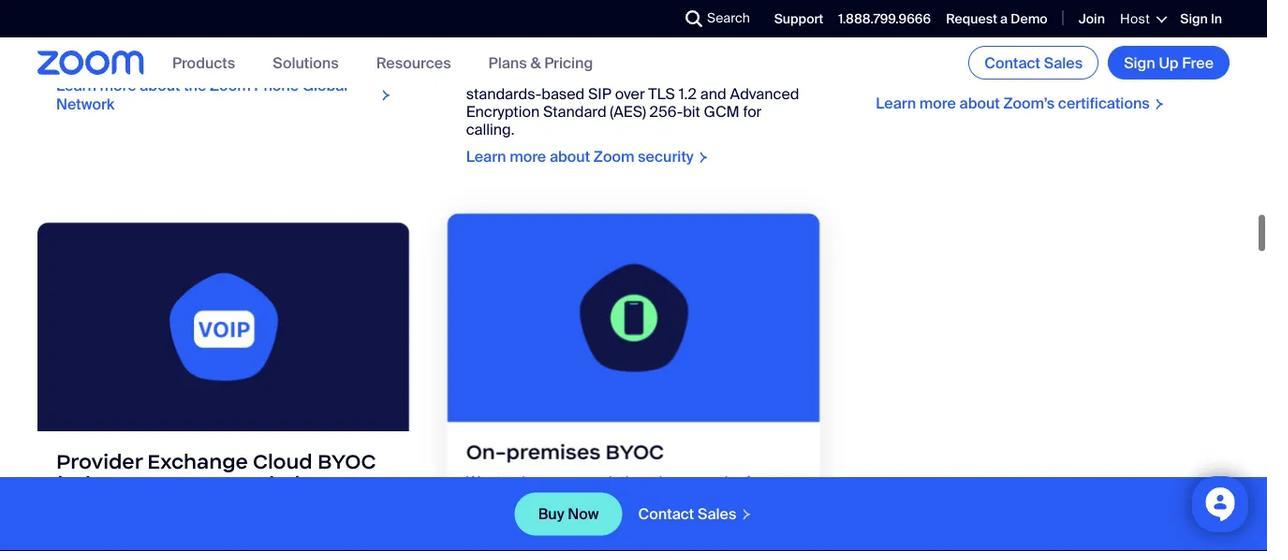 Task type: locate. For each thing, give the bounding box(es) containing it.
based
[[542, 85, 585, 104]]

1 vertical spatial and
[[701, 85, 727, 104]]

about down standard
[[550, 147, 590, 167]]

resiliency
[[56, 49, 121, 69]]

managing
[[1037, 49, 1106, 69]]

1 vertical spatial cloud
[[466, 67, 504, 86]]

you inside zoom phone aligns with major standards and certifications, regardless of whether you are calling, provisioning, or managing your environment. learn more about zoom's certifications
[[1127, 31, 1151, 51]]

sign up free
[[1124, 53, 1214, 73]]

with up gcm at the top right of page
[[739, 67, 767, 86]]

1 vertical spatial the
[[184, 76, 206, 96]]

in
[[1211, 10, 1222, 28]]

1 horizontal spatial about
[[550, 147, 590, 167]]

over
[[615, 85, 645, 104]]

for
[[212, 13, 230, 33], [743, 102, 762, 122], [746, 474, 764, 494]]

peering
[[511, 546, 564, 552], [665, 546, 718, 552]]

contact for contact sales link to the top
[[985, 53, 1041, 73]]

0 horizontal spatial about
[[140, 76, 180, 96]]

about down 'mind.'
[[140, 76, 180, 96]]

or left mobile
[[709, 49, 723, 69]]

1 or from the left
[[709, 49, 723, 69]]

for right built
[[212, 13, 230, 33]]

0 vertical spatial keep
[[522, 474, 556, 494]]

0 vertical spatial premises
[[506, 442, 601, 467]]

with inside zoom phone aligns with major standards and certifications, regardless of whether you are calling, provisioning, or managing your environment. learn more about zoom's certifications
[[1013, 13, 1041, 33]]

sign
[[1181, 10, 1208, 28], [1124, 53, 1156, 73]]

on-
[[466, 442, 506, 467]]

more down environment.
[[920, 94, 956, 114]]

0 horizontal spatial more
[[100, 76, 136, 96]]

1 horizontal spatial are
[[1154, 31, 1177, 51]]

contact sales down of on the top of page
[[985, 53, 1083, 73]]

1 vertical spatial contact sales link
[[622, 505, 752, 525]]

sales down carrier on the right bottom of page
[[698, 505, 737, 524]]

contact sales up current
[[638, 505, 737, 524]]

0 horizontal spatial learn
[[56, 76, 96, 96]]

0 horizontal spatial peering
[[511, 546, 564, 552]]

more
[[100, 76, 136, 96], [920, 94, 956, 114], [510, 147, 546, 167]]

byoc up existing
[[606, 442, 664, 467]]

and inside zoom phone enables secure voice calls across all supported devices. whether you are using our desktop or mobile cloud phone software, have confidence with standards-based sip over tls 1.2 and advanced encryption standard (aes) 256-bit gcm for calling. learn more about zoom security
[[701, 85, 727, 104]]

1 vertical spatial cloud
[[466, 546, 507, 552]]

and right the 1.2
[[701, 85, 727, 104]]

contact sales link up zoom's
[[969, 46, 1099, 80]]

1 vertical spatial premises
[[597, 546, 661, 552]]

or left of on the top of page
[[1019, 49, 1033, 69]]

premises down options
[[597, 546, 661, 552]]

more down in
[[100, 76, 136, 96]]

phone up provisioning,
[[920, 13, 965, 33]]

zoom down products dropdown button
[[210, 76, 251, 96]]

cloud down "all"
[[466, 67, 504, 86]]

phone for enables
[[510, 13, 555, 33]]

contact sales link up current
[[622, 505, 752, 525]]

solutions
[[273, 53, 339, 72]]

aligns
[[968, 13, 1009, 33]]

2 vertical spatial for
[[746, 474, 764, 494]]

0 horizontal spatial and
[[567, 546, 593, 552]]

the right built
[[234, 13, 256, 33]]

zoom inside zoom phone aligns with major standards and certifications, regardless of whether you are calling, provisioning, or managing your environment. learn more about zoom's certifications
[[876, 13, 917, 33]]

sign left up
[[1124, 53, 1156, 73]]

with up solutions dropdown button
[[306, 31, 334, 51]]

None search field
[[617, 4, 690, 34]]

about down provisioning,
[[960, 94, 1000, 114]]

more inside zoom phone enables secure voice calls across all supported devices. whether you are using our desktop or mobile cloud phone software, have confidence with standards-based sip over tls 1.2 and advanced encryption standard (aes) 256-bit gcm for calling. learn more about zoom security
[[510, 147, 546, 167]]

standards
[[1087, 13, 1157, 33]]

0 vertical spatial cloud
[[260, 13, 298, 33]]

are for whether
[[1154, 31, 1177, 51]]

learn
[[56, 76, 96, 96], [876, 94, 916, 114], [466, 147, 506, 167]]

learn inside zoom phone enables secure voice calls across all supported devices. whether you are using our desktop or mobile cloud phone software, have confidence with standards-based sip over tls 1.2 and advanced encryption standard (aes) 256-bit gcm for calling. learn more about zoom security
[[466, 147, 506, 167]]

security
[[638, 147, 694, 167]]

your down standards
[[1109, 49, 1139, 69]]

cloud left on
[[260, 13, 298, 33]]

designed
[[238, 31, 302, 51]]

0 vertical spatial and
[[1160, 13, 1186, 33]]

2 horizontal spatial learn
[[876, 94, 916, 114]]

1 horizontal spatial sign
[[1181, 10, 1208, 28]]

contact down regardless
[[985, 53, 1041, 73]]

0 vertical spatial the
[[234, 13, 256, 33]]

sign for sign up free
[[1124, 53, 1156, 73]]

join
[[1079, 10, 1105, 28]]

software,
[[555, 67, 618, 86]]

0 horizontal spatial contact sales
[[638, 505, 737, 524]]

0 vertical spatial cloud
[[253, 449, 313, 475]]

1 vertical spatial sign
[[1124, 53, 1156, 73]]

contact sales
[[985, 53, 1083, 73], [638, 505, 737, 524]]

1 horizontal spatial contact
[[985, 53, 1041, 73]]

0 vertical spatial sign
[[1181, 10, 1208, 28]]

with inside zoom phone was built for the cloud on a single communications network, designed with resiliency in mind. learn more about the zoom phone global network
[[306, 31, 334, 51]]

a right on
[[323, 13, 331, 33]]

1 vertical spatial phone
[[650, 474, 694, 494]]

1 peering from the left
[[511, 546, 564, 552]]

0 horizontal spatial you
[[529, 49, 553, 69]]

more inside zoom phone was built for the cloud on a single communications network, designed with resiliency in mind. learn more about the zoom phone global network
[[100, 76, 136, 96]]

phone up in
[[100, 13, 145, 33]]

1 horizontal spatial or
[[1019, 49, 1033, 69]]

0 vertical spatial for
[[212, 13, 230, 33]]

contact sales link
[[969, 46, 1099, 80], [622, 505, 752, 525]]

sign left the in
[[1181, 10, 1208, 28]]

0 horizontal spatial sign
[[1124, 53, 1156, 73]]

whether
[[466, 49, 525, 69]]

more down the calling.
[[510, 147, 546, 167]]

pstn down want
[[466, 528, 505, 547]]

1 horizontal spatial contact sales link
[[969, 46, 1099, 80]]

phone
[[100, 13, 145, 33], [510, 13, 555, 33], [920, 13, 965, 33], [254, 76, 299, 96], [466, 510, 511, 530]]

provisioning,
[[928, 49, 1016, 69]]

for right gcm at the top right of page
[[743, 102, 762, 122]]

to
[[505, 474, 518, 494], [562, 492, 575, 512], [639, 492, 653, 512], [685, 510, 699, 530]]

your up buy now
[[559, 474, 589, 494]]

phone up &
[[510, 13, 555, 33]]

a inside zoom phone was built for the cloud on a single communications network, designed with resiliency in mind. learn more about the zoom phone global network
[[323, 13, 331, 33]]

learn down the calling.
[[466, 147, 506, 167]]

was
[[148, 13, 175, 33]]

0 horizontal spatial cloud
[[260, 13, 298, 33]]

2 horizontal spatial about
[[960, 94, 1000, 114]]

contact up current
[[638, 505, 694, 524]]

1 vertical spatial pstn
[[466, 528, 505, 547]]

keep
[[522, 474, 556, 494], [702, 510, 736, 530]]

sip
[[588, 85, 612, 104]]

with down the now
[[595, 528, 623, 547]]

0 horizontal spatial or
[[709, 49, 723, 69]]

phone
[[508, 67, 552, 86], [650, 474, 694, 494]]

are
[[1154, 31, 1177, 51], [556, 49, 579, 69]]

provides
[[514, 510, 574, 530]]

0 vertical spatial pstn
[[466, 492, 505, 512]]

and inside zoom phone aligns with major standards and certifications, regardless of whether you are calling, provisioning, or managing your environment. learn more about zoom's certifications
[[1160, 13, 1186, 33]]

byoc right carrier)
[[317, 449, 376, 475]]

0 vertical spatial contact
[[985, 53, 1041, 73]]

with left of on the top of page
[[1013, 13, 1041, 33]]

peering down provides
[[511, 546, 564, 552]]

1 horizontal spatial sales
[[1044, 53, 1083, 73]]

and right host at the right top of page
[[1160, 13, 1186, 33]]

certifications,
[[876, 31, 969, 51]]

1 horizontal spatial learn
[[466, 147, 506, 167]]

(bring
[[56, 472, 117, 497]]

phone inside on-premises byoc want to keep your existing phone carrier for pstn access to connect to zoom phone? zoom phone provides flexible options to keep your pstn connectivity with your current provider. cloud peering and premises peering o
[[466, 510, 511, 530]]

products button
[[172, 53, 235, 72]]

current
[[660, 528, 709, 547]]

keep down carrier on the right bottom of page
[[702, 510, 736, 530]]

cloud inside zoom phone was built for the cloud on a single communications network, designed with resiliency in mind. learn more about the zoom phone global network
[[260, 13, 298, 33]]

2 horizontal spatial more
[[920, 94, 956, 114]]

for right carrier on the right bottom of page
[[746, 474, 764, 494]]

learn down zoom logo
[[56, 76, 96, 96]]

whether
[[1067, 31, 1123, 51]]

a up regardless
[[1000, 10, 1008, 28]]

0 horizontal spatial phone
[[508, 67, 552, 86]]

support link
[[775, 10, 824, 28]]

about
[[140, 76, 180, 96], [960, 94, 1000, 114], [550, 147, 590, 167]]

and down the now
[[567, 546, 593, 552]]

1 vertical spatial sales
[[698, 505, 737, 524]]

devices.
[[560, 31, 617, 51]]

0 horizontal spatial keep
[[522, 474, 556, 494]]

cloud inside zoom phone enables secure voice calls across all supported devices. whether you are using our desktop or mobile cloud phone software, have confidence with standards-based sip over tls 1.2 and advanced encryption standard (aes) 256-bit gcm for calling. learn more about zoom security
[[466, 67, 504, 86]]

1 horizontal spatial cloud
[[466, 67, 504, 86]]

1 horizontal spatial keep
[[702, 510, 736, 530]]

phone inside zoom phone enables secure voice calls across all supported devices. whether you are using our desktop or mobile cloud phone software, have confidence with standards-based sip over tls 1.2 and advanced encryption standard (aes) 256-bit gcm for calling. learn more about zoom security
[[510, 13, 555, 33]]

want
[[466, 474, 501, 494]]

1 horizontal spatial phone
[[650, 474, 694, 494]]

zoom's
[[1004, 94, 1055, 114]]

provider
[[56, 449, 143, 475]]

exchange
[[147, 449, 248, 475]]

phone down want
[[466, 510, 511, 530]]

2 or from the left
[[1019, 49, 1033, 69]]

products
[[172, 53, 235, 72]]

0 horizontal spatial sales
[[698, 505, 737, 524]]

phone for aligns
[[920, 13, 965, 33]]

zoom down (aes)
[[594, 147, 635, 167]]

1 vertical spatial contact sales
[[638, 505, 737, 524]]

network
[[56, 94, 115, 114]]

you for whether
[[529, 49, 553, 69]]

byoc inside provider exchange cloud byoc (bring your own carrier)
[[317, 449, 376, 475]]

zoom phone aligns with major standards and certifications, regardless of whether you are calling, provisioning, or managing your environment. learn more about zoom's certifications
[[876, 13, 1186, 114]]

2 vertical spatial and
[[567, 546, 593, 552]]

0 horizontal spatial cloud
[[253, 449, 313, 475]]

are inside zoom phone enables secure voice calls across all supported devices. whether you are using our desktop or mobile cloud phone software, have confidence with standards-based sip over tls 1.2 and advanced encryption standard (aes) 256-bit gcm for calling. learn more about zoom security
[[556, 49, 579, 69]]

1 horizontal spatial more
[[510, 147, 546, 167]]

on-premises byoc want to keep your existing phone carrier for pstn access to connect to zoom phone? zoom phone provides flexible options to keep your pstn connectivity with your current provider. cloud peering and premises peering o
[[466, 442, 797, 552]]

1 horizontal spatial cloud
[[466, 546, 507, 552]]

peering down options
[[665, 546, 718, 552]]

secure
[[617, 13, 664, 33]]

sales down of on the top of page
[[1044, 53, 1083, 73]]

cloud right exchange
[[253, 449, 313, 475]]

byoc
[[606, 442, 664, 467], [317, 449, 376, 475]]

cloud
[[260, 13, 298, 33], [466, 67, 504, 86]]

0 horizontal spatial byoc
[[317, 449, 376, 475]]

1 horizontal spatial contact sales
[[985, 53, 1083, 73]]

zoom up current
[[656, 492, 697, 512]]

0 horizontal spatial contact
[[638, 505, 694, 524]]

you inside zoom phone enables secure voice calls across all supported devices. whether you are using our desktop or mobile cloud phone software, have confidence with standards-based sip over tls 1.2 and advanced encryption standard (aes) 256-bit gcm for calling. learn more about zoom security
[[529, 49, 553, 69]]

provider exchange cloud byoc (bring your own carrier) link
[[37, 222, 410, 552]]

0 vertical spatial sales
[[1044, 53, 1083, 73]]

all
[[466, 31, 482, 51]]

phone inside on-premises byoc want to keep your existing phone carrier for pstn access to connect to zoom phone? zoom phone provides flexible options to keep your pstn connectivity with your current provider. cloud peering and premises peering o
[[650, 474, 694, 494]]

a
[[1000, 10, 1008, 28], [323, 13, 331, 33]]

0 horizontal spatial the
[[184, 76, 206, 96]]

network,
[[175, 31, 234, 51]]

premises up "access"
[[506, 442, 601, 467]]

0 horizontal spatial a
[[323, 13, 331, 33]]

1 horizontal spatial peering
[[665, 546, 718, 552]]

1 vertical spatial for
[[743, 102, 762, 122]]

learn down environment.
[[876, 94, 916, 114]]

pstn down on-
[[466, 492, 505, 512]]

connectivity
[[509, 528, 591, 547]]

calls
[[708, 13, 740, 33]]

cloud left 'connectivity'
[[466, 546, 507, 552]]

phone for was
[[100, 13, 145, 33]]

0 horizontal spatial are
[[556, 49, 579, 69]]

contact
[[985, 53, 1041, 73], [638, 505, 694, 524]]

learn inside zoom phone was built for the cloud on a single communications network, designed with resiliency in mind. learn more about the zoom phone global network
[[56, 76, 96, 96]]

0 vertical spatial phone
[[508, 67, 552, 86]]

keep up 'buy'
[[522, 474, 556, 494]]

1 horizontal spatial and
[[701, 85, 727, 104]]

1 horizontal spatial you
[[1127, 31, 1151, 51]]

zoom up calling,
[[876, 13, 917, 33]]

resources
[[376, 53, 451, 72]]

are inside zoom phone aligns with major standards and certifications, regardless of whether you are calling, provisioning, or managing your environment. learn more about zoom's certifications
[[1154, 31, 1177, 51]]

for inside zoom phone was built for the cloud on a single communications network, designed with resiliency in mind. learn more about the zoom phone global network
[[212, 13, 230, 33]]

phone inside zoom phone aligns with major standards and certifications, regardless of whether you are calling, provisioning, or managing your environment. learn more about zoom's certifications
[[920, 13, 965, 33]]

contact for left contact sales link
[[638, 505, 694, 524]]

sign in
[[1181, 10, 1222, 28]]

1 vertical spatial contact
[[638, 505, 694, 524]]

1 horizontal spatial byoc
[[606, 442, 664, 467]]

2 horizontal spatial and
[[1160, 13, 1186, 33]]

the down products
[[184, 76, 206, 96]]

search image
[[686, 10, 703, 27], [686, 10, 703, 27]]

about inside zoom phone was built for the cloud on a single communications network, designed with resiliency in mind. learn more about the zoom phone global network
[[140, 76, 180, 96]]

cloud
[[253, 449, 313, 475], [466, 546, 507, 552]]



Task type: describe. For each thing, give the bounding box(es) containing it.
connect
[[579, 492, 636, 512]]

about inside zoom phone enables secure voice calls across all supported devices. whether you are using our desktop or mobile cloud phone software, have confidence with standards-based sip over tls 1.2 and advanced encryption standard (aes) 256-bit gcm for calling. learn more about zoom security
[[550, 147, 590, 167]]

gcm
[[704, 102, 740, 122]]

advanced
[[730, 85, 799, 104]]

supported
[[485, 31, 557, 51]]

or inside zoom phone aligns with major standards and certifications, regardless of whether you are calling, provisioning, or managing your environment. learn more about zoom's certifications
[[1019, 49, 1033, 69]]

support
[[775, 10, 824, 28]]

request a demo link
[[946, 10, 1048, 28]]

have
[[622, 67, 655, 86]]

plans
[[489, 53, 527, 72]]

2 pstn from the top
[[466, 528, 505, 547]]

single
[[335, 13, 376, 33]]

are for whether
[[556, 49, 579, 69]]

byoc inside on-premises byoc want to keep your existing phone carrier for pstn access to connect to zoom phone? zoom phone provides flexible options to keep your pstn connectivity with your current provider. cloud peering and premises peering o
[[606, 442, 664, 467]]

learn inside zoom phone aligns with major standards and certifications, regardless of whether you are calling, provisioning, or managing your environment. learn more about zoom's certifications
[[876, 94, 916, 114]]

buy now link
[[515, 493, 622, 536]]

1.2
[[679, 85, 697, 104]]

mind.
[[140, 49, 179, 69]]

your
[[121, 472, 168, 497]]

zoom logo image
[[37, 51, 144, 75]]

host button
[[1120, 10, 1166, 28]]

1 horizontal spatial a
[[1000, 10, 1008, 28]]

phone down solutions
[[254, 76, 299, 96]]

more inside zoom phone aligns with major standards and certifications, regardless of whether you are calling, provisioning, or managing your environment. learn more about zoom's certifications
[[920, 94, 956, 114]]

256-
[[650, 102, 683, 122]]

major
[[1044, 13, 1084, 33]]

buy
[[538, 505, 564, 525]]

free
[[1182, 53, 1214, 73]]

sign up free link
[[1108, 46, 1230, 80]]

up
[[1159, 53, 1179, 73]]

options
[[630, 510, 682, 530]]

environment.
[[876, 67, 966, 86]]

host
[[1120, 10, 1151, 28]]

plans & pricing link
[[489, 53, 593, 72]]

now
[[568, 505, 599, 525]]

voip image
[[37, 222, 410, 432]]

request a demo
[[946, 10, 1048, 28]]

pricing
[[544, 53, 593, 72]]

carrier)
[[225, 472, 301, 497]]

desktop
[[649, 49, 705, 69]]

with inside zoom phone enables secure voice calls across all supported devices. whether you are using our desktop or mobile cloud phone software, have confidence with standards-based sip over tls 1.2 and advanced encryption standard (aes) 256-bit gcm for calling. learn more about zoom security
[[739, 67, 767, 86]]

plans & pricing
[[489, 53, 593, 72]]

sales for left contact sales link
[[698, 505, 737, 524]]

phone icon image
[[447, 215, 820, 425]]

join link
[[1079, 10, 1105, 28]]

or inside zoom phone enables secure voice calls across all supported devices. whether you are using our desktop or mobile cloud phone software, have confidence with standards-based sip over tls 1.2 and advanced encryption standard (aes) 256-bit gcm for calling. learn more about zoom security
[[709, 49, 723, 69]]

for inside zoom phone enables secure voice calls across all supported devices. whether you are using our desktop or mobile cloud phone software, have confidence with standards-based sip over tls 1.2 and advanced encryption standard (aes) 256-bit gcm for calling. learn more about zoom security
[[743, 102, 762, 122]]

with inside on-premises byoc want to keep your existing phone carrier for pstn access to connect to zoom phone? zoom phone provides flexible options to keep your pstn connectivity with your current provider. cloud peering and premises peering o
[[595, 528, 623, 547]]

provider exchange cloud byoc (bring your own carrier)
[[56, 449, 376, 497]]

certifications
[[1058, 94, 1150, 114]]

request
[[946, 10, 997, 28]]

bit
[[683, 102, 700, 122]]

zoom phone enables secure voice calls across all supported devices. whether you are using our desktop or mobile cloud phone software, have confidence with standards-based sip over tls 1.2 and advanced encryption standard (aes) 256-bit gcm for calling. learn more about zoom security
[[466, 13, 799, 167]]

solutions button
[[273, 53, 339, 72]]

cloud inside provider exchange cloud byoc (bring your own carrier)
[[253, 449, 313, 475]]

tls
[[649, 85, 675, 104]]

buy now
[[538, 505, 599, 525]]

1 vertical spatial keep
[[702, 510, 736, 530]]

(aes)
[[610, 102, 646, 122]]

your down carrier on the right bottom of page
[[740, 510, 769, 530]]

1 pstn from the top
[[466, 492, 505, 512]]

search
[[707, 9, 750, 27]]

zoom up resiliency
[[56, 13, 97, 33]]

1.888.799.9666
[[839, 10, 931, 28]]

confidence
[[658, 67, 736, 86]]

sign in link
[[1181, 10, 1222, 28]]

0 vertical spatial contact sales link
[[969, 46, 1099, 80]]

your inside zoom phone aligns with major standards and certifications, regardless of whether you are calling, provisioning, or managing your environment. learn more about zoom's certifications
[[1109, 49, 1139, 69]]

access
[[509, 492, 558, 512]]

1 horizontal spatial the
[[234, 13, 256, 33]]

regardless
[[973, 31, 1047, 51]]

voice
[[668, 13, 704, 33]]

existing
[[593, 474, 646, 494]]

standards-
[[466, 85, 542, 104]]

0 horizontal spatial contact sales link
[[622, 505, 752, 525]]

2 peering from the left
[[665, 546, 718, 552]]

resources button
[[376, 53, 451, 72]]

provider.
[[713, 528, 772, 547]]

and inside on-premises byoc want to keep your existing phone carrier for pstn access to connect to zoom phone? zoom phone provides flexible options to keep your pstn connectivity with your current provider. cloud peering and premises peering o
[[567, 546, 593, 552]]

global
[[302, 76, 348, 96]]

communications
[[56, 31, 172, 51]]

cloud inside on-premises byoc want to keep your existing phone carrier for pstn access to connect to zoom phone? zoom phone provides flexible options to keep your pstn connectivity with your current provider. cloud peering and premises peering o
[[466, 546, 507, 552]]

1.888.799.9666 link
[[839, 10, 931, 28]]

flexible
[[577, 510, 626, 530]]

demo
[[1011, 10, 1048, 28]]

sales for contact sales link to the top
[[1044, 53, 1083, 73]]

standard
[[543, 102, 607, 122]]

about inside zoom phone aligns with major standards and certifications, regardless of whether you are calling, provisioning, or managing your environment. learn more about zoom's certifications
[[960, 94, 1000, 114]]

calling,
[[876, 49, 925, 69]]

sign for sign in
[[1181, 10, 1208, 28]]

phone inside zoom phone enables secure voice calls across all supported devices. whether you are using our desktop or mobile cloud phone software, have confidence with standards-based sip over tls 1.2 and advanced encryption standard (aes) 256-bit gcm for calling. learn more about zoom security
[[508, 67, 552, 86]]

zoom up whether
[[466, 13, 507, 33]]

encryption
[[466, 102, 540, 122]]

0 vertical spatial contact sales
[[985, 53, 1083, 73]]

zoom up provider.
[[756, 492, 797, 512]]

our
[[623, 49, 646, 69]]

calling.
[[466, 120, 515, 140]]

for inside on-premises byoc want to keep your existing phone carrier for pstn access to connect to zoom phone? zoom phone provides flexible options to keep your pstn connectivity with your current provider. cloud peering and premises peering o
[[746, 474, 764, 494]]

zoom phone was built for the cloud on a single communications network, designed with resiliency in mind. learn more about the zoom phone global network
[[56, 13, 376, 114]]

phone?
[[701, 492, 752, 512]]

&
[[531, 53, 541, 72]]

carrier
[[697, 474, 742, 494]]

your left current
[[627, 528, 656, 547]]

enables
[[558, 13, 613, 33]]

built
[[179, 13, 208, 33]]

you for whether
[[1127, 31, 1151, 51]]

using
[[582, 49, 620, 69]]



Task type: vqa. For each thing, say whether or not it's contained in the screenshot.
bottom cloud
yes



